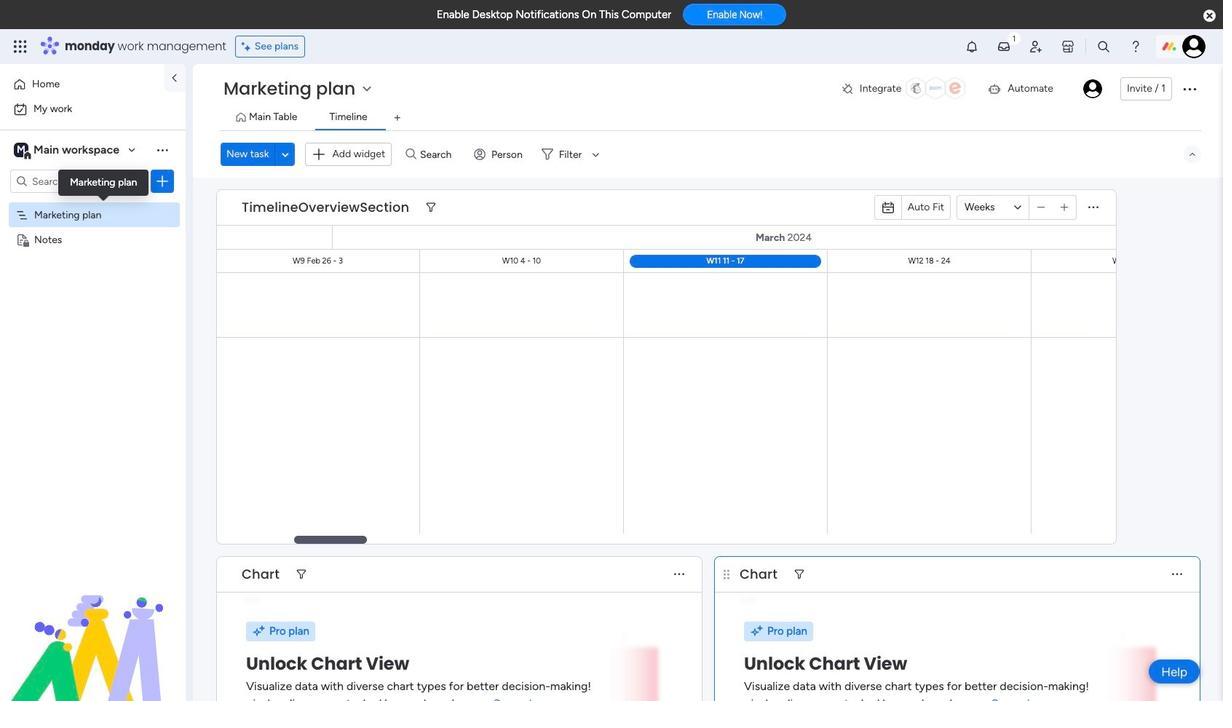 Task type: locate. For each thing, give the bounding box(es) containing it.
workspace image
[[14, 142, 28, 158]]

kendall parks image
[[1084, 79, 1103, 98]]

angle down image
[[282, 149, 289, 160]]

tab list
[[221, 106, 1202, 130]]

monday marketplace image
[[1061, 39, 1076, 54]]

option
[[9, 73, 155, 96], [9, 98, 177, 121], [0, 201, 186, 204]]

v2 minus image
[[1038, 202, 1046, 213]]

options image
[[155, 174, 170, 189]]

invite members image
[[1029, 39, 1044, 54]]

tab
[[386, 106, 409, 130]]

kendall parks image
[[1183, 35, 1206, 58]]

select product image
[[13, 39, 28, 54]]

add view image
[[395, 113, 401, 123]]

arrow down image
[[587, 146, 605, 163]]

more dots image
[[1089, 202, 1099, 213], [675, 569, 685, 580], [1173, 569, 1183, 580]]

list box
[[0, 199, 186, 448]]

main content
[[0, 178, 1224, 702]]

1 horizontal spatial more dots image
[[1089, 202, 1099, 213]]

lottie animation image
[[0, 554, 186, 702]]

workspace selection element
[[14, 141, 122, 160]]

Search field
[[417, 144, 460, 165]]

None field
[[238, 198, 413, 217], [238, 565, 283, 584], [737, 565, 782, 584], [238, 198, 413, 217], [238, 565, 283, 584], [737, 565, 782, 584]]



Task type: describe. For each thing, give the bounding box(es) containing it.
dapulse drag handle 3 image
[[724, 569, 730, 580]]

0 horizontal spatial more dots image
[[675, 569, 685, 580]]

0 vertical spatial option
[[9, 73, 155, 96]]

workspace options image
[[155, 143, 170, 157]]

notifications image
[[965, 39, 980, 54]]

2 vertical spatial option
[[0, 201, 186, 204]]

update feed image
[[997, 39, 1012, 54]]

help image
[[1129, 39, 1144, 54]]

lottie animation element
[[0, 554, 186, 702]]

see plans image
[[242, 39, 255, 55]]

search everything image
[[1097, 39, 1112, 54]]

1 image
[[1008, 30, 1021, 46]]

options image
[[1182, 80, 1199, 98]]

private board image
[[15, 232, 29, 246]]

dapulse close image
[[1204, 9, 1217, 23]]

2 horizontal spatial more dots image
[[1173, 569, 1183, 580]]

1 vertical spatial option
[[9, 98, 177, 121]]

v2 search image
[[406, 146, 417, 163]]

Search in workspace field
[[31, 173, 122, 190]]

v2 plus image
[[1061, 202, 1069, 213]]

collapse image
[[1187, 149, 1199, 160]]



Task type: vqa. For each thing, say whether or not it's contained in the screenshot.
List Box
yes



